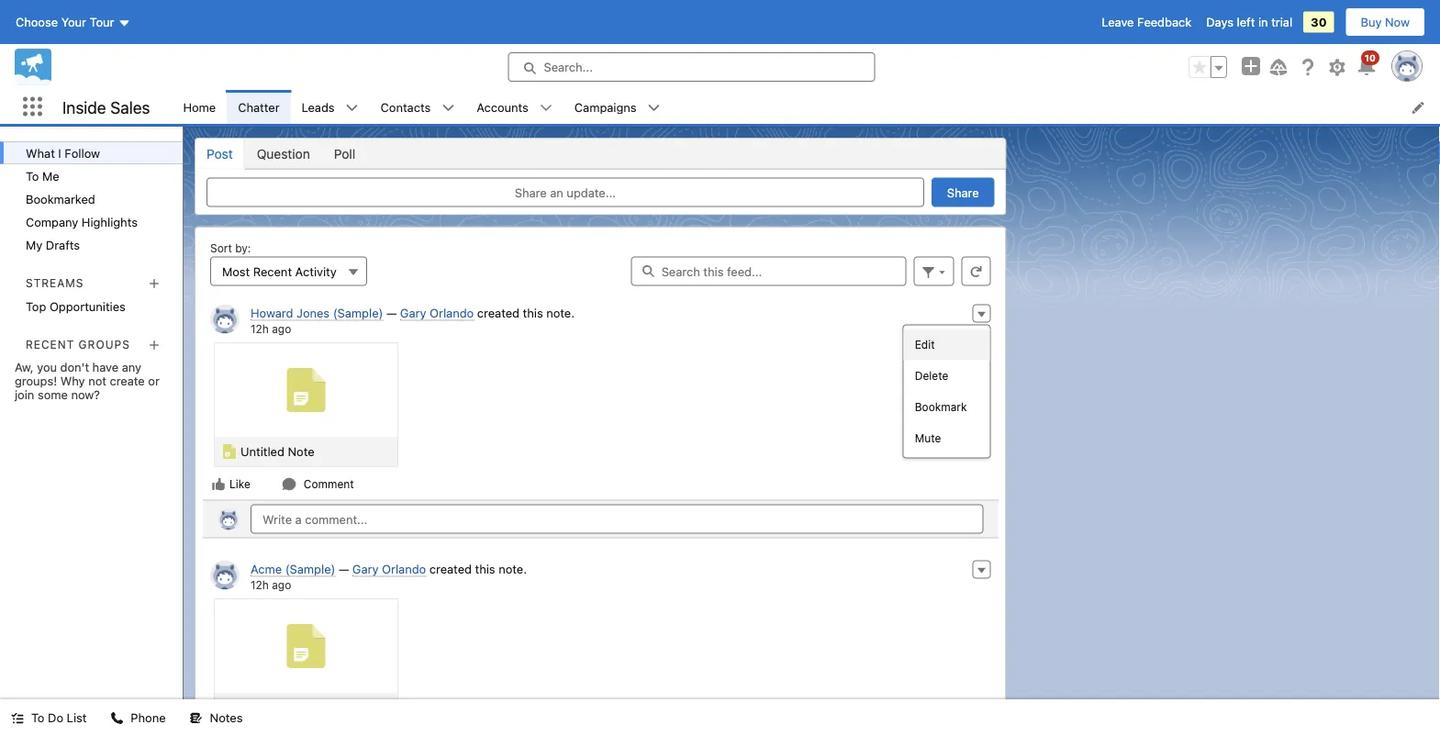 Task type: vqa. For each thing, say whether or not it's contained in the screenshot.
the bottommost gary orlando link
yes



Task type: locate. For each thing, give the bounding box(es) containing it.
share for share an update...
[[515, 185, 547, 199]]

0 vertical spatial gary orlando, 12h ago element
[[203, 297, 999, 500]]

0 vertical spatial gary orlando link
[[400, 306, 474, 321]]

1 ago from the top
[[272, 322, 291, 335]]

0 vertical spatial ago
[[272, 322, 291, 335]]

(sample) inside howard jones (sample) — gary orlando created this note. 12h ago
[[333, 306, 383, 320]]

gary orlando link for gary
[[400, 306, 474, 321]]

to inside what i follow to me bookmarked company highlights my drafts
[[26, 169, 39, 183]]

text default image left do
[[11, 712, 24, 725]]

1 horizontal spatial orlando
[[430, 306, 474, 320]]

1 vertical spatial gary
[[352, 562, 379, 576]]

1 horizontal spatial note.
[[546, 306, 575, 320]]

now?
[[71, 388, 100, 401]]

acme (sample) — gary orlando created this note. 12h ago
[[251, 562, 527, 591]]

days left in trial
[[1207, 15, 1293, 29]]

gary orlando link for orlando
[[352, 562, 426, 577]]

1 vertical spatial —
[[339, 562, 349, 576]]

edit link
[[904, 329, 990, 360]]

streams link
[[26, 276, 84, 289]]

by:
[[235, 242, 251, 255]]

to left the me
[[26, 169, 39, 183]]

12h
[[251, 322, 269, 335], [251, 578, 269, 591]]

0 vertical spatial note.
[[546, 306, 575, 320]]

text default image right the accounts
[[540, 101, 553, 114]]

share
[[515, 185, 547, 199], [947, 185, 979, 199]]

leave feedback link
[[1102, 15, 1192, 29]]

0 horizontal spatial created
[[430, 562, 472, 576]]

text default image right contacts
[[442, 101, 455, 114]]

1 vertical spatial 12h ago link
[[251, 578, 291, 591]]

gary orlando image
[[210, 561, 240, 590]]

(sample) inside acme (sample) — gary orlando created this note. 12h ago
[[285, 562, 335, 576]]

groups
[[79, 338, 130, 351]]

0 vertical spatial orlando
[[430, 306, 474, 320]]

0 vertical spatial recent
[[253, 264, 292, 278]]

0 horizontal spatial —
[[339, 562, 349, 576]]

1 vertical spatial (sample)
[[285, 562, 335, 576]]

1 horizontal spatial —
[[387, 306, 397, 320]]

comment
[[304, 478, 354, 491]]

2 gary orlando, 12h ago element from the top
[[203, 553, 999, 736]]

aw,
[[15, 360, 34, 374]]

home link
[[172, 90, 227, 124]]

tour
[[90, 15, 114, 29]]

streams
[[26, 276, 84, 289]]

— inside howard jones (sample) — gary orlando created this note. 12h ago
[[387, 306, 397, 320]]

— right acme (sample) link
[[339, 562, 349, 576]]

share inside button
[[947, 185, 979, 199]]

text default image down untitled note
[[282, 477, 296, 492]]

follow
[[65, 146, 100, 160]]

0 horizontal spatial note.
[[499, 562, 527, 576]]

— inside acme (sample) — gary orlando created this note. 12h ago
[[339, 562, 349, 576]]

to inside button
[[31, 711, 45, 725]]

feedback
[[1138, 15, 1192, 29]]

poll
[[334, 146, 355, 161]]

search...
[[544, 60, 593, 74]]

why not create or join some now?
[[15, 374, 160, 401]]

ago inside howard jones (sample) — gary orlando created this note. 12h ago
[[272, 322, 291, 335]]

2 share from the left
[[947, 185, 979, 199]]

activity
[[295, 264, 337, 278]]

0 vertical spatial gary
[[400, 306, 426, 320]]

to do list button
[[0, 700, 98, 736]]

gary orlando image
[[210, 304, 240, 334], [218, 508, 240, 530]]

12h down the howard
[[251, 322, 269, 335]]

1 vertical spatial gary orlando link
[[352, 562, 426, 577]]

top opportunities
[[26, 299, 126, 313]]

ago inside acme (sample) — gary orlando created this note. 12h ago
[[272, 578, 291, 591]]

12h ago link down acme on the bottom
[[251, 578, 291, 591]]

now
[[1386, 15, 1410, 29]]

gary
[[400, 306, 426, 320], [352, 562, 379, 576]]

Search this feed... search field
[[631, 257, 907, 286]]

leads
[[302, 100, 335, 114]]

text default image right 'campaigns'
[[648, 101, 661, 114]]

10 button
[[1356, 50, 1380, 78]]

0 horizontal spatial gary
[[352, 562, 379, 576]]

0 vertical spatial 12h
[[251, 322, 269, 335]]

tab list
[[195, 138, 1007, 169]]

gary inside howard jones (sample) — gary orlando created this note. 12h ago
[[400, 306, 426, 320]]

text default image inside accounts list item
[[540, 101, 553, 114]]

acme (sample) link
[[251, 562, 335, 577]]

1 vertical spatial created
[[430, 562, 472, 576]]

text default image
[[346, 101, 359, 114], [442, 101, 455, 114], [282, 477, 296, 492], [11, 712, 24, 725], [111, 712, 123, 725]]

to left do
[[31, 711, 45, 725]]

text default image
[[540, 101, 553, 114], [648, 101, 661, 114], [211, 477, 226, 492], [190, 712, 203, 725]]

leads link
[[291, 90, 346, 124]]

mute
[[915, 432, 941, 445]]

created inside acme (sample) — gary orlando created this note. 12h ago
[[430, 562, 472, 576]]

text default image inside leads list item
[[346, 101, 359, 114]]

bookmark
[[915, 401, 967, 414]]

1 vertical spatial recent
[[26, 338, 75, 351]]

0 horizontal spatial share
[[515, 185, 547, 199]]

1 vertical spatial gary orlando image
[[218, 508, 240, 530]]

notes
[[210, 711, 243, 725]]

share for share
[[947, 185, 979, 199]]

your
[[61, 15, 86, 29]]

1 vertical spatial to
[[31, 711, 45, 725]]

like
[[230, 478, 251, 491]]

0 horizontal spatial orlando
[[382, 562, 426, 576]]

edit
[[915, 338, 935, 351]]

12h ago link down the howard
[[251, 322, 291, 335]]

left
[[1237, 15, 1255, 29]]

menu
[[904, 329, 990, 454]]

text default image left phone
[[111, 712, 123, 725]]

sales
[[110, 97, 150, 117]]

1 vertical spatial note.
[[499, 562, 527, 576]]

0 vertical spatial 12h ago link
[[251, 322, 291, 335]]

leave
[[1102, 15, 1134, 29]]

recent right most
[[253, 264, 292, 278]]

2 ago from the top
[[272, 578, 291, 591]]

(sample)
[[333, 306, 383, 320], [285, 562, 335, 576]]

buy now button
[[1346, 7, 1426, 37]]

1 gary orlando, 12h ago element from the top
[[203, 297, 999, 500]]

0 vertical spatial —
[[387, 306, 397, 320]]

1 vertical spatial gary orlando, 12h ago element
[[203, 553, 999, 736]]

text default image inside notes 'button'
[[190, 712, 203, 725]]

Write a comment... text field
[[251, 505, 984, 534]]

ago down acme (sample) link
[[272, 578, 291, 591]]

1 vertical spatial 12h
[[251, 578, 269, 591]]

sort
[[210, 242, 232, 255]]

2 12h ago link from the top
[[251, 578, 291, 591]]

recent groups link
[[26, 338, 130, 351]]

0 vertical spatial created
[[477, 306, 520, 320]]

(sample) right acme on the bottom
[[285, 562, 335, 576]]

campaigns list item
[[564, 90, 672, 124]]

12h down acme on the bottom
[[251, 578, 269, 591]]

list
[[172, 90, 1441, 124]]

menu containing edit
[[904, 329, 990, 454]]

what i follow to me bookmarked company highlights my drafts
[[26, 146, 138, 252]]

campaigns
[[575, 100, 637, 114]]

bookmarked
[[26, 192, 95, 206]]

gary orlando, 12h ago element containing howard jones (sample)
[[203, 297, 999, 500]]

1 horizontal spatial recent
[[253, 264, 292, 278]]

gary orlando image down like button
[[218, 508, 240, 530]]

poll link
[[322, 139, 367, 168]]

1 horizontal spatial this
[[523, 306, 543, 320]]

1 vertical spatial orlando
[[382, 562, 426, 576]]

share inside button
[[515, 185, 547, 199]]

days
[[1207, 15, 1234, 29]]

0 vertical spatial this
[[523, 306, 543, 320]]

1 12h from the top
[[251, 322, 269, 335]]

text default image right leads
[[346, 101, 359, 114]]

most
[[222, 264, 250, 278]]

—
[[387, 306, 397, 320], [339, 562, 349, 576]]

0 horizontal spatial this
[[475, 562, 495, 576]]

group
[[1189, 56, 1228, 78]]

text default image left 'notes'
[[190, 712, 203, 725]]

created inside howard jones (sample) — gary orlando created this note. 12h ago
[[477, 306, 520, 320]]

1 share from the left
[[515, 185, 547, 199]]

12h ago link for acme
[[251, 578, 291, 591]]

30
[[1311, 15, 1327, 29]]

gary orlando image left the howard
[[210, 304, 240, 334]]

2 12h from the top
[[251, 578, 269, 591]]

why
[[60, 374, 85, 388]]

buy now
[[1361, 15, 1410, 29]]

ago down the howard
[[272, 322, 291, 335]]

1 horizontal spatial created
[[477, 306, 520, 320]]

1 12h ago link from the top
[[251, 322, 291, 335]]

text default image inside contacts list item
[[442, 101, 455, 114]]

(sample) right 'jones' in the left top of the page
[[333, 306, 383, 320]]

question link
[[245, 139, 322, 168]]

gary orlando, 12h ago element
[[203, 297, 999, 500], [203, 553, 999, 736]]

don't
[[60, 360, 89, 374]]

12h ago link for howard
[[251, 322, 291, 335]]

this
[[523, 306, 543, 320], [475, 562, 495, 576]]

1 horizontal spatial share
[[947, 185, 979, 199]]

— right the howard jones (sample) link
[[387, 306, 397, 320]]

trial
[[1272, 15, 1293, 29]]

recent up you
[[26, 338, 75, 351]]

12h ago link
[[251, 322, 291, 335], [251, 578, 291, 591]]

1 vertical spatial this
[[475, 562, 495, 576]]

created
[[477, 306, 520, 320], [430, 562, 472, 576]]

1 vertical spatial ago
[[272, 578, 291, 591]]

chatter link
[[227, 90, 291, 124]]

note. inside howard jones (sample) — gary orlando created this note. 12h ago
[[546, 306, 575, 320]]

text default image inside campaigns list item
[[648, 101, 661, 114]]

aw, you don't have any groups!
[[15, 360, 141, 388]]

0 vertical spatial (sample)
[[333, 306, 383, 320]]

text default image left like
[[211, 477, 226, 492]]

leads list item
[[291, 90, 370, 124]]

groups!
[[15, 374, 57, 388]]

list
[[67, 711, 87, 725]]

0 vertical spatial to
[[26, 169, 39, 183]]

1 horizontal spatial gary
[[400, 306, 426, 320]]



Task type: describe. For each thing, give the bounding box(es) containing it.
phone
[[131, 711, 166, 725]]

inside
[[62, 97, 106, 117]]

company highlights link
[[0, 210, 183, 233]]

text default image inside like button
[[211, 477, 226, 492]]

any
[[122, 360, 141, 374]]

highlights
[[82, 215, 138, 229]]

comment button
[[281, 476, 355, 493]]

or
[[148, 374, 160, 388]]

note. inside acme (sample) — gary orlando created this note. 12h ago
[[499, 562, 527, 576]]

question
[[257, 146, 310, 161]]

delete link
[[904, 360, 990, 392]]

tab list containing post
[[195, 138, 1007, 169]]

list containing home
[[172, 90, 1441, 124]]

mute link
[[904, 423, 990, 454]]

12h inside howard jones (sample) — gary orlando created this note. 12h ago
[[251, 322, 269, 335]]

Sort by: button
[[210, 257, 367, 286]]

chatter
[[238, 100, 280, 114]]

contacts link
[[370, 90, 442, 124]]

campaigns link
[[564, 90, 648, 124]]

like button
[[210, 476, 251, 493]]

phone button
[[100, 700, 177, 736]]

recent groups
[[26, 338, 130, 351]]

leave feedback
[[1102, 15, 1192, 29]]

home
[[183, 100, 216, 114]]

text default image inside comment button
[[282, 477, 296, 492]]

this inside acme (sample) — gary orlando created this note. 12h ago
[[475, 562, 495, 576]]

howard
[[251, 306, 293, 320]]

acme
[[251, 562, 282, 576]]

buy
[[1361, 15, 1382, 29]]

recent inside button
[[253, 264, 292, 278]]

my
[[26, 238, 42, 252]]

i
[[58, 146, 61, 160]]

post
[[207, 146, 233, 161]]

howard jones (sample) — gary orlando created this note. 12h ago
[[251, 306, 575, 335]]

orlando inside acme (sample) — gary orlando created this note. 12h ago
[[382, 562, 426, 576]]

you
[[37, 360, 57, 374]]

to do list
[[31, 711, 87, 725]]

not
[[88, 374, 106, 388]]

gary orlando, 12h ago element containing acme (sample)
[[203, 553, 999, 736]]

do
[[48, 711, 63, 725]]

share button
[[932, 178, 995, 207]]

this inside howard jones (sample) — gary orlando created this note. 12h ago
[[523, 306, 543, 320]]

update...
[[567, 185, 616, 199]]

what
[[26, 146, 55, 160]]

drafts
[[46, 238, 80, 252]]

howard jones (sample) link
[[251, 306, 383, 321]]

top opportunities link
[[0, 295, 183, 318]]

jones
[[297, 306, 330, 320]]

opportunities
[[50, 299, 126, 313]]

me
[[42, 169, 59, 183]]

orlando inside howard jones (sample) — gary orlando created this note. 12h ago
[[430, 306, 474, 320]]

text default image inside to do list button
[[11, 712, 24, 725]]

choose your tour
[[16, 15, 114, 29]]

an
[[550, 185, 564, 199]]

share an update...
[[515, 185, 616, 199]]

accounts list item
[[466, 90, 564, 124]]

sort by:
[[210, 242, 251, 255]]

most recent activity
[[222, 264, 337, 278]]

bookmarked link
[[0, 187, 183, 210]]

10
[[1365, 52, 1376, 63]]

company
[[26, 215, 78, 229]]

untitled
[[241, 445, 285, 459]]

my drafts link
[[0, 233, 183, 256]]

untitled note
[[241, 445, 315, 459]]

contacts list item
[[370, 90, 466, 124]]

what i follow link
[[0, 141, 183, 164]]

have
[[92, 360, 119, 374]]

gary inside acme (sample) — gary orlando created this note. 12h ago
[[352, 562, 379, 576]]

bookmark link
[[904, 392, 990, 423]]

12h inside acme (sample) — gary orlando created this note. 12h ago
[[251, 578, 269, 591]]

0 vertical spatial gary orlando image
[[210, 304, 240, 334]]

post link
[[196, 139, 245, 168]]

accounts link
[[466, 90, 540, 124]]

accounts
[[477, 100, 529, 114]]

0 horizontal spatial recent
[[26, 338, 75, 351]]

text default image inside phone button
[[111, 712, 123, 725]]

delete
[[915, 370, 949, 382]]

share an update... button
[[207, 178, 924, 207]]

join
[[15, 388, 34, 401]]

contacts
[[381, 100, 431, 114]]

create
[[110, 374, 145, 388]]

top
[[26, 299, 46, 313]]

inside sales
[[62, 97, 150, 117]]

note
[[288, 445, 315, 459]]

search... button
[[508, 52, 875, 82]]



